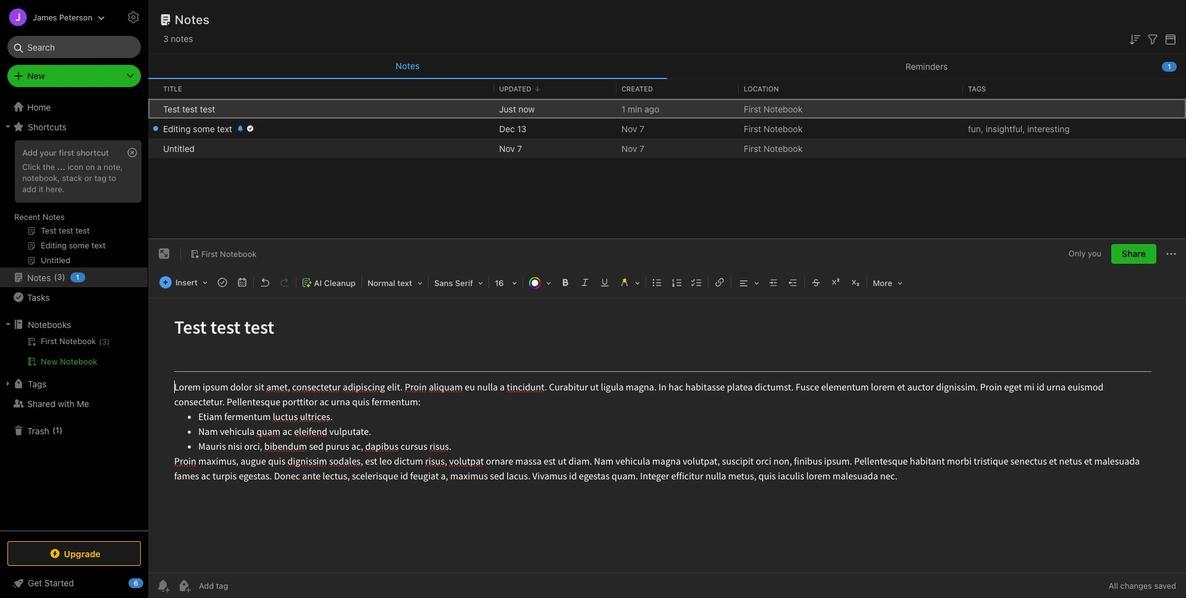 Task type: vqa. For each thing, say whether or not it's contained in the screenshot.
1st 'cell' from the top of the row group containing Test test test
yes



Task type: locate. For each thing, give the bounding box(es) containing it.
( up tasks button
[[54, 272, 57, 282]]

( inside trash ( 1 )
[[52, 425, 56, 435]]

tab list containing notes
[[148, 54, 1186, 79]]

row group containing test test test
[[148, 99, 1186, 158]]

2 vertical spatial 3
[[102, 337, 107, 347]]

cell
[[148, 99, 158, 119], [148, 119, 158, 138]]

0 vertical spatial text
[[217, 123, 232, 134]]

( right trash
[[52, 425, 56, 435]]

notes inside button
[[396, 61, 420, 71]]

1 horizontal spatial tags
[[968, 84, 986, 93]]

tab list
[[148, 54, 1186, 79]]

recent notes
[[14, 212, 65, 222]]

1 left the min
[[622, 103, 625, 114]]

test right test
[[182, 103, 198, 114]]

first
[[59, 148, 74, 158]]

new inside popup button
[[27, 70, 45, 81]]

None search field
[[16, 36, 132, 58]]

test up some on the left top of page
[[200, 103, 215, 114]]

notes button
[[148, 54, 667, 79]]

( down the notebooks link
[[99, 337, 102, 347]]

upgrade
[[64, 548, 101, 559]]

settings image
[[126, 10, 141, 25]]

1 min ago
[[622, 103, 659, 114]]

superscript image
[[827, 274, 845, 291]]

new for new notebook
[[41, 357, 58, 366]]

add a reminder image
[[156, 578, 171, 593]]

test
[[163, 103, 180, 114]]

3
[[163, 33, 168, 44], [57, 272, 62, 282], [102, 337, 107, 347]]

1 horizontal spatial test
[[200, 103, 215, 114]]

insert link image
[[711, 274, 728, 291]]

13
[[517, 123, 527, 134]]

1 horizontal spatial 3
[[102, 337, 107, 347]]

text right normal
[[397, 278, 412, 288]]

share button
[[1111, 244, 1157, 264]]

underline image
[[596, 274, 614, 291]]

notebooks
[[28, 319, 71, 330]]

min
[[628, 103, 642, 114]]

on
[[86, 162, 95, 172]]

1 up tasks button
[[76, 273, 79, 281]]

notebook
[[764, 103, 803, 114], [764, 123, 803, 134], [764, 143, 803, 154], [220, 249, 257, 259], [60, 357, 97, 366]]

) inside notes ( 3 )
[[62, 272, 65, 282]]

new for new
[[27, 70, 45, 81]]

Search text field
[[16, 36, 132, 58]]

new up home
[[27, 70, 45, 81]]

dec 13
[[499, 123, 527, 134]]

3 down the notebooks link
[[102, 337, 107, 347]]

first notebook inside button
[[201, 249, 257, 259]]

3 left the notes
[[163, 33, 168, 44]]

tags up shared
[[28, 378, 47, 389]]

1 down the view options field
[[1168, 62, 1171, 70]]

tags up fun,
[[968, 84, 986, 93]]

1 vertical spatial tags
[[28, 378, 47, 389]]

ai
[[314, 278, 322, 288]]

1 cell from the top
[[148, 99, 158, 119]]

editing
[[163, 123, 191, 134]]

tree
[[0, 97, 148, 530]]

editing some text
[[163, 123, 232, 134]]

started
[[44, 578, 74, 588]]

normal
[[368, 278, 395, 288]]

james
[[33, 12, 57, 22]]

tags
[[968, 84, 986, 93], [28, 378, 47, 389]]

Insert field
[[156, 274, 212, 291]]

text right some on the left top of page
[[217, 123, 232, 134]]

first inside first notebook button
[[201, 249, 218, 259]]

with
[[58, 398, 74, 409]]

some
[[193, 123, 215, 134]]

1 horizontal spatial text
[[397, 278, 412, 288]]

notes inside notes ( 3 )
[[27, 272, 51, 283]]

2 vertical spatial (
[[52, 425, 56, 435]]

2 horizontal spatial 3
[[163, 33, 168, 44]]

1 vertical spatial (
[[99, 337, 102, 347]]

0 horizontal spatial text
[[217, 123, 232, 134]]

3 notes
[[163, 33, 193, 44]]

test
[[182, 103, 198, 114], [200, 103, 215, 114]]

( inside notes ( 3 )
[[54, 272, 57, 282]]

first
[[744, 103, 761, 114], [744, 123, 761, 134], [744, 143, 761, 154], [201, 249, 218, 259]]

row group
[[148, 99, 1186, 158]]

text
[[217, 123, 232, 134], [397, 278, 412, 288]]

only you
[[1069, 249, 1102, 259]]

shared
[[27, 398, 55, 409]]

) right trash
[[59, 425, 63, 435]]

1 vertical spatial text
[[397, 278, 412, 288]]

notebook,
[[22, 173, 60, 183]]

get
[[28, 578, 42, 588]]

0 horizontal spatial 3
[[57, 272, 62, 282]]

italic image
[[576, 274, 594, 291]]

text inside field
[[397, 278, 412, 288]]

1 right trash
[[56, 425, 59, 435]]

strikethrough image
[[808, 274, 825, 291]]

tags inside button
[[28, 378, 47, 389]]

7
[[640, 123, 645, 134], [517, 143, 522, 154], [640, 143, 645, 154]]

1 vertical spatial new
[[41, 357, 58, 366]]

0 vertical spatial new
[[27, 70, 45, 81]]

the
[[43, 162, 55, 172]]

0 vertical spatial )
[[62, 272, 65, 282]]

cell left the editing
[[148, 119, 158, 138]]

saved
[[1154, 581, 1176, 591]]

Add filters field
[[1146, 31, 1160, 47]]

outdent image
[[785, 274, 802, 291]]

icon on a note, notebook, stack or tag to add it here.
[[22, 162, 123, 194]]

(
[[54, 272, 57, 282], [99, 337, 102, 347], [52, 425, 56, 435]]

note window element
[[148, 239, 1186, 598]]

add
[[22, 184, 36, 194]]

indent image
[[765, 274, 782, 291]]

) inside trash ( 1 )
[[59, 425, 63, 435]]

add tag image
[[177, 578, 192, 593]]

new inside button
[[41, 357, 58, 366]]

0 vertical spatial 3
[[163, 33, 168, 44]]

)
[[62, 272, 65, 282], [107, 337, 110, 347], [59, 425, 63, 435]]

trash
[[27, 425, 49, 436]]

tag
[[94, 173, 106, 183]]

nov 7
[[622, 123, 645, 134], [499, 143, 522, 154], [622, 143, 645, 154]]

share
[[1122, 248, 1146, 259]]

1
[[1168, 62, 1171, 70], [622, 103, 625, 114], [76, 273, 79, 281], [56, 425, 59, 435]]

just now
[[499, 103, 535, 114]]

3 inside new notebook group
[[102, 337, 107, 347]]

) down the notebooks link
[[107, 337, 110, 347]]

note,
[[104, 162, 123, 172]]

0 vertical spatial tags
[[968, 84, 986, 93]]

cell for just now
[[148, 99, 158, 119]]

0 horizontal spatial test
[[182, 103, 198, 114]]

shortcut
[[76, 148, 109, 158]]

Add tag field
[[198, 580, 290, 591]]

new up tags button
[[41, 357, 58, 366]]

ai cleanup button
[[298, 274, 360, 292]]

2 vertical spatial )
[[59, 425, 63, 435]]

new notebook group
[[0, 334, 148, 374]]

a
[[97, 162, 101, 172]]

me
[[77, 398, 89, 409]]

6
[[134, 579, 138, 587]]

( for notes
[[54, 272, 57, 282]]

sans
[[434, 278, 453, 288]]

james peterson
[[33, 12, 93, 22]]

new
[[27, 70, 45, 81], [41, 357, 58, 366]]

add your first shortcut
[[22, 148, 109, 158]]

icon
[[68, 162, 83, 172]]

cell left test
[[148, 99, 158, 119]]

more actions image
[[1164, 247, 1179, 261]]

notes
[[175, 12, 210, 27], [396, 61, 420, 71], [43, 212, 65, 222], [27, 272, 51, 283]]

0 vertical spatial (
[[54, 272, 57, 282]]

shared with me
[[27, 398, 89, 409]]

first notebook
[[744, 103, 803, 114], [744, 123, 803, 134], [744, 143, 803, 154], [201, 249, 257, 259]]

group
[[0, 137, 148, 272]]

3 up tasks button
[[57, 272, 62, 282]]

2 cell from the top
[[148, 119, 158, 138]]

home link
[[0, 97, 148, 117]]

View options field
[[1160, 31, 1178, 47]]

nov
[[622, 123, 637, 134], [499, 143, 515, 154], [622, 143, 637, 154]]

1 inside tab list
[[1168, 62, 1171, 70]]

notebooks link
[[0, 314, 148, 334]]

all changes saved
[[1109, 581, 1176, 591]]

shortcuts button
[[0, 117, 148, 137]]

1 vertical spatial 3
[[57, 272, 62, 282]]

fun,
[[968, 123, 984, 134]]

) up tasks button
[[62, 272, 65, 282]]

Help and Learning task checklist field
[[0, 573, 148, 593]]

0 horizontal spatial tags
[[28, 378, 47, 389]]

fun, insightful, interesting
[[968, 123, 1070, 134]]

bold image
[[557, 274, 574, 291]]

1 vertical spatial )
[[107, 337, 110, 347]]



Task type: describe. For each thing, give the bounding box(es) containing it.
checklist image
[[688, 274, 706, 291]]

notes ( 3 )
[[27, 272, 65, 283]]

) inside new notebook group
[[107, 337, 110, 347]]

only
[[1069, 249, 1086, 259]]

add
[[22, 148, 38, 158]]

tree containing home
[[0, 97, 148, 530]]

group containing add your first shortcut
[[0, 137, 148, 272]]

created
[[622, 84, 653, 93]]

numbered list image
[[668, 274, 686, 291]]

upgrade button
[[7, 541, 141, 566]]

to
[[109, 173, 116, 183]]

changes
[[1121, 581, 1152, 591]]

sans serif
[[434, 278, 473, 288]]

expand tags image
[[3, 379, 13, 389]]

tasks button
[[0, 287, 148, 307]]

now
[[519, 103, 535, 114]]

click
[[22, 162, 41, 172]]

( inside new notebook group
[[99, 337, 102, 347]]

notebook inside the new notebook button
[[60, 357, 97, 366]]

1 test from the left
[[182, 103, 198, 114]]

Note Editor text field
[[148, 299, 1186, 573]]

bulleted list image
[[649, 274, 666, 291]]

Font size field
[[491, 274, 521, 292]]

notebook inside first notebook button
[[220, 249, 257, 259]]

reminders
[[906, 61, 948, 71]]

serif
[[455, 278, 473, 288]]

stack
[[62, 173, 82, 183]]

Heading level field
[[363, 274, 427, 292]]

click to collapse image
[[144, 575, 153, 590]]

notes
[[171, 33, 193, 44]]

More field
[[869, 274, 907, 292]]

recent
[[14, 212, 40, 222]]

ago
[[645, 103, 659, 114]]

undo image
[[256, 274, 274, 291]]

or
[[84, 173, 92, 183]]

get started
[[28, 578, 74, 588]]

more
[[873, 278, 893, 288]]

trash ( 1 )
[[27, 425, 63, 436]]

shared with me link
[[0, 394, 148, 413]]

expand note image
[[157, 247, 172, 261]]

insightful,
[[986, 123, 1025, 134]]

untitled
[[163, 143, 195, 154]]

1 inside trash ( 1 )
[[56, 425, 59, 435]]

Font color field
[[525, 274, 555, 292]]

first notebook button
[[186, 245, 261, 263]]

new button
[[7, 65, 141, 87]]

cleanup
[[324, 278, 356, 288]]

) for trash
[[59, 425, 63, 435]]

Alignment field
[[733, 274, 764, 292]]

interesting
[[1028, 123, 1070, 134]]

( for trash
[[52, 425, 56, 435]]

title
[[163, 84, 182, 93]]

calendar event image
[[234, 274, 251, 291]]

new notebook
[[41, 357, 97, 366]]

here.
[[46, 184, 65, 194]]

cell for dec 13
[[148, 119, 158, 138]]

peterson
[[59, 12, 93, 22]]

More actions field
[[1164, 244, 1179, 264]]

it
[[39, 184, 43, 194]]

test test test
[[163, 103, 215, 114]]

) for notes
[[62, 272, 65, 282]]

task image
[[214, 274, 231, 291]]

ai cleanup
[[314, 278, 356, 288]]

Sort options field
[[1128, 31, 1142, 47]]

you
[[1088, 249, 1102, 259]]

dec
[[499, 123, 515, 134]]

tags button
[[0, 374, 148, 394]]

click the ...
[[22, 162, 65, 172]]

( 3 )
[[99, 337, 110, 347]]

just
[[499, 103, 516, 114]]

insert
[[175, 278, 198, 287]]

location
[[744, 84, 779, 93]]

1 inside 'row group'
[[622, 103, 625, 114]]

subscript image
[[847, 274, 864, 291]]

updated
[[499, 84, 531, 93]]

3 inside notes ( 3 )
[[57, 272, 62, 282]]

add filters image
[[1146, 32, 1160, 47]]

...
[[57, 162, 65, 172]]

shortcuts
[[28, 121, 67, 132]]

expand notebooks image
[[3, 319, 13, 329]]

Highlight field
[[615, 274, 644, 292]]

Font family field
[[430, 274, 487, 292]]

16
[[495, 278, 504, 288]]

new notebook button
[[0, 354, 148, 369]]

home
[[27, 102, 51, 112]]

your
[[40, 148, 57, 158]]

all
[[1109, 581, 1118, 591]]

2 test from the left
[[200, 103, 215, 114]]

tasks
[[27, 292, 50, 302]]

normal text
[[368, 278, 412, 288]]

Account field
[[0, 5, 105, 30]]



